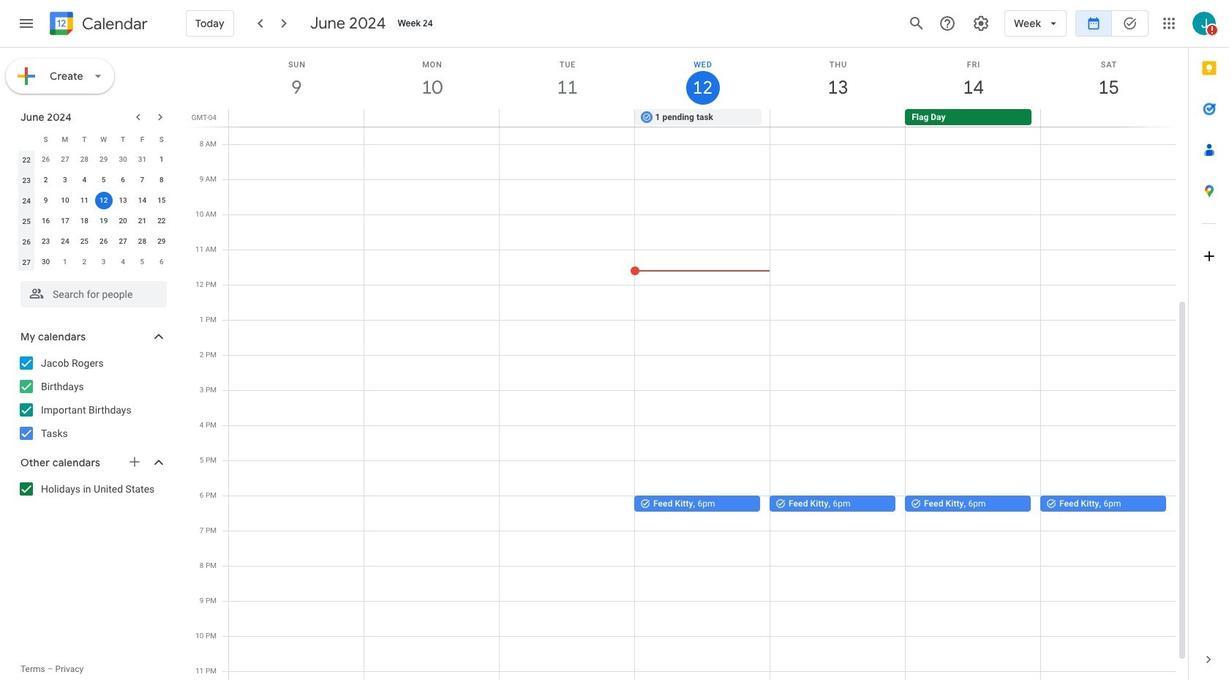 Task type: describe. For each thing, give the bounding box(es) containing it.
17 element
[[56, 212, 74, 230]]

24 element
[[56, 233, 74, 250]]

28 element
[[134, 233, 151, 250]]

column header inside june 2024 grid
[[17, 129, 36, 149]]

25 element
[[76, 233, 93, 250]]

10 element
[[56, 192, 74, 209]]

18 element
[[76, 212, 93, 230]]

12, today element
[[95, 192, 113, 209]]

2 element
[[37, 171, 55, 189]]

21 element
[[134, 212, 151, 230]]

9 element
[[37, 192, 55, 209]]

main drawer image
[[18, 15, 35, 32]]

june 2024 grid
[[14, 129, 171, 272]]

6 element
[[114, 171, 132, 189]]

27 element
[[114, 233, 132, 250]]

1 element
[[153, 151, 170, 168]]

19 element
[[95, 212, 113, 230]]

4 element
[[76, 171, 93, 189]]

heading inside calendar element
[[79, 15, 148, 33]]

july 3 element
[[95, 253, 113, 271]]

29 element
[[153, 233, 170, 250]]

13 element
[[114, 192, 132, 209]]

tuesday, june 11 element
[[500, 48, 635, 109]]

settings menu image
[[973, 15, 990, 32]]

30 element
[[37, 253, 55, 271]]

7 element
[[134, 171, 151, 189]]

20 element
[[114, 212, 132, 230]]

may 31 element
[[134, 151, 151, 168]]

22 element
[[153, 212, 170, 230]]

8 element
[[153, 171, 170, 189]]

may 26 element
[[37, 151, 55, 168]]



Task type: locate. For each thing, give the bounding box(es) containing it.
tab list
[[1190, 48, 1230, 639]]

cell
[[229, 109, 364, 127], [364, 109, 500, 127], [500, 109, 635, 127], [770, 109, 906, 127], [1041, 109, 1176, 127], [94, 190, 113, 211]]

monday, june 10 element
[[365, 48, 500, 109]]

calendar element
[[47, 9, 148, 41]]

july 6 element
[[153, 253, 170, 271]]

saturday, june 15 element
[[1042, 48, 1177, 109]]

may 28 element
[[76, 151, 93, 168]]

july 5 element
[[134, 253, 151, 271]]

Search for people text field
[[29, 281, 158, 307]]

row
[[223, 109, 1189, 127], [17, 129, 171, 149], [17, 149, 171, 170], [17, 170, 171, 190], [17, 190, 171, 211], [17, 211, 171, 231], [17, 231, 171, 252], [17, 252, 171, 272]]

july 4 element
[[114, 253, 132, 271]]

column header
[[17, 129, 36, 149]]

23 element
[[37, 233, 55, 250]]

26 element
[[95, 233, 113, 250]]

None search field
[[0, 275, 182, 307]]

friday, june 14 element
[[906, 48, 1042, 109]]

row group inside june 2024 grid
[[17, 149, 171, 272]]

row group
[[17, 149, 171, 272]]

july 1 element
[[56, 253, 74, 271]]

thursday, june 13 element
[[771, 48, 906, 109]]

16 element
[[37, 212, 55, 230]]

11 element
[[76, 192, 93, 209]]

3 element
[[56, 171, 74, 189]]

may 29 element
[[95, 151, 113, 168]]

grid
[[187, 48, 1189, 680]]

14 element
[[134, 192, 151, 209]]

add other calendars image
[[127, 455, 142, 469]]

cell inside june 2024 grid
[[94, 190, 113, 211]]

5 element
[[95, 171, 113, 189]]

my calendars list
[[3, 351, 182, 445]]

heading
[[79, 15, 148, 33]]

may 30 element
[[114, 151, 132, 168]]

may 27 element
[[56, 151, 74, 168]]

15 element
[[153, 192, 170, 209]]

sunday, june 9 element
[[229, 48, 365, 109]]

wednesday, june 12, today element
[[635, 48, 771, 109]]

july 2 element
[[76, 253, 93, 271]]



Task type: vqa. For each thing, say whether or not it's contained in the screenshot.
22 Element
yes



